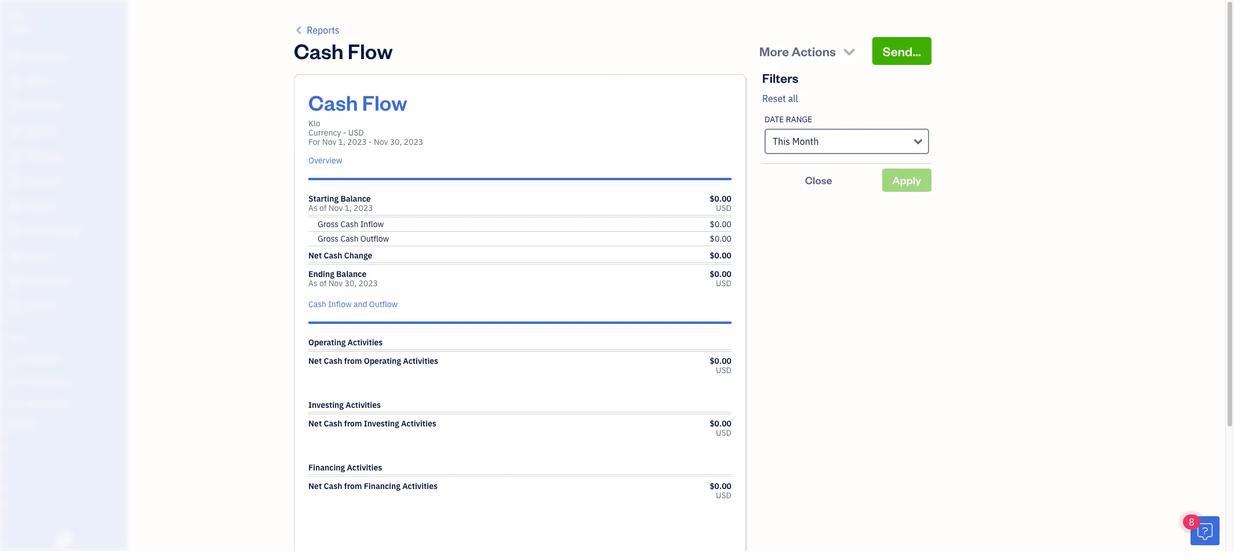 Task type: describe. For each thing, give the bounding box(es) containing it.
4 $0.00 from the top
[[710, 250, 732, 261]]

net for net cash from financing activities
[[308, 481, 322, 492]]

gross for gross cash inflow
[[318, 219, 339, 230]]

flow for cash flow
[[348, 37, 393, 64]]

1, inside starting balance as of nov 1, 2023
[[345, 203, 352, 213]]

nov right currency
[[374, 137, 388, 147]]

cash for gross cash inflow
[[341, 219, 359, 230]]

2023 inside 'ending balance as of nov 30, 2023'
[[359, 278, 378, 289]]

30, inside 'ending balance as of nov 30, 2023'
[[345, 278, 357, 289]]

items and services link
[[3, 371, 124, 391]]

send…
[[883, 43, 921, 59]]

reports button
[[294, 23, 339, 37]]

investing activities
[[308, 400, 381, 410]]

nov inside 'ending balance as of nov 30, 2023'
[[329, 278, 343, 289]]

usd inside the cash flow klo currency - usd for nov 1, 2023 - nov 30, 2023
[[348, 128, 364, 138]]

30, inside the cash flow klo currency - usd for nov 1, 2023 - nov 30, 2023
[[390, 137, 402, 147]]

settings
[[9, 419, 35, 428]]

as for ending balance
[[308, 278, 318, 289]]

overview
[[308, 155, 342, 166]]

money image
[[8, 251, 21, 263]]

this month
[[773, 136, 819, 147]]

cash inflow and outflow
[[308, 299, 398, 310]]

Date Range field
[[765, 129, 929, 154]]

for
[[308, 137, 320, 147]]

timer image
[[8, 226, 21, 238]]

net cash from financing activities
[[308, 481, 438, 492]]

cash down ending at the left of the page
[[308, 299, 326, 310]]

date
[[765, 114, 784, 125]]

7 $0.00 from the top
[[710, 419, 732, 429]]

usd for net cash from investing activities
[[716, 428, 732, 438]]

main element
[[0, 0, 157, 551]]

1 horizontal spatial and
[[354, 299, 367, 310]]

month
[[792, 136, 819, 147]]

1 horizontal spatial investing
[[364, 419, 399, 429]]

net cash from operating activities
[[308, 356, 438, 366]]

reports
[[307, 24, 339, 36]]

$0.00 usd for net cash from financing activities
[[710, 481, 732, 501]]

send… button
[[872, 37, 932, 65]]

of for starting
[[319, 203, 327, 213]]

from for operating
[[344, 356, 362, 366]]

chart image
[[8, 276, 21, 288]]

date range
[[765, 114, 812, 125]]

$0.00 usd for net cash from operating activities
[[710, 356, 732, 376]]

cash inside the cash flow klo currency - usd for nov 1, 2023 - nov 30, 2023
[[308, 89, 358, 116]]

starting
[[308, 194, 339, 204]]

close
[[805, 173, 832, 187]]

change
[[344, 250, 372, 261]]

chevronleft image
[[294, 23, 305, 37]]

cash for net cash change
[[324, 250, 342, 261]]

resource center badge image
[[1191, 517, 1220, 546]]

bank
[[9, 398, 25, 407]]

close button
[[762, 169, 875, 192]]

expense image
[[8, 176, 21, 188]]

0 horizontal spatial inflow
[[328, 299, 352, 310]]

more actions button
[[749, 37, 868, 65]]

6 $0.00 from the top
[[710, 356, 732, 366]]

0 horizontal spatial financing
[[308, 463, 345, 473]]

from for investing
[[344, 419, 362, 429]]

2 $0.00 from the top
[[710, 219, 732, 230]]

as for starting balance
[[308, 203, 318, 213]]

date range element
[[762, 106, 932, 164]]

cash down reports on the left top of the page
[[294, 37, 344, 64]]

payment image
[[8, 151, 21, 163]]

klo inside the cash flow klo currency - usd for nov 1, 2023 - nov 30, 2023
[[308, 118, 320, 129]]

net for net cash from operating activities
[[308, 356, 322, 366]]

1 horizontal spatial -
[[369, 137, 372, 147]]

nov inside starting balance as of nov 1, 2023
[[329, 203, 343, 213]]

more
[[759, 43, 789, 59]]

klo inside klo owner
[[9, 10, 22, 21]]

2 $0.00 usd from the top
[[710, 269, 732, 289]]

nov right for
[[322, 137, 336, 147]]

bank connections link
[[3, 392, 124, 413]]

project image
[[8, 201, 21, 213]]

balance for 1,
[[341, 194, 371, 204]]

0 horizontal spatial investing
[[308, 400, 344, 410]]

starting balance as of nov 1, 2023
[[308, 194, 373, 213]]

of for ending
[[319, 278, 327, 289]]

financing activities
[[308, 463, 382, 473]]



Task type: locate. For each thing, give the bounding box(es) containing it.
as inside starting balance as of nov 1, 2023
[[308, 203, 318, 213]]

team members
[[9, 355, 59, 364]]

gross cash outflow
[[318, 234, 389, 244]]

8 button
[[1183, 515, 1220, 546]]

balance down change
[[336, 269, 367, 279]]

chevrondown image
[[841, 43, 857, 59]]

0 vertical spatial flow
[[348, 37, 393, 64]]

apps link
[[3, 328, 124, 348]]

net cash from investing activities
[[308, 419, 436, 429]]

of up gross cash inflow
[[319, 203, 327, 213]]

freshbooks image
[[54, 533, 73, 547]]

inflow down 'ending balance as of nov 30, 2023'
[[328, 299, 352, 310]]

0 vertical spatial from
[[344, 356, 362, 366]]

cash down the investing activities at the left of page
[[324, 419, 342, 429]]

0 vertical spatial outflow
[[360, 234, 389, 244]]

outflow down 'ending balance as of nov 30, 2023'
[[369, 299, 398, 310]]

investing up 'net cash from investing activities'
[[308, 400, 344, 410]]

5 $0.00 from the top
[[710, 269, 732, 279]]

1 vertical spatial 1,
[[345, 203, 352, 213]]

gross cash inflow
[[318, 219, 384, 230]]

cash up currency
[[308, 89, 358, 116]]

1 vertical spatial 30,
[[345, 278, 357, 289]]

balance for 30,
[[336, 269, 367, 279]]

1 vertical spatial as
[[308, 278, 318, 289]]

0 horizontal spatial klo
[[9, 10, 22, 21]]

0 vertical spatial balance
[[341, 194, 371, 204]]

nov
[[322, 137, 336, 147], [374, 137, 388, 147], [329, 203, 343, 213], [329, 278, 343, 289]]

net down the investing activities at the left of page
[[308, 419, 322, 429]]

more actions
[[759, 43, 836, 59]]

0 horizontal spatial operating
[[308, 337, 346, 348]]

1 vertical spatial and
[[28, 376, 40, 386]]

0 horizontal spatial 30,
[[345, 278, 357, 289]]

1 vertical spatial investing
[[364, 419, 399, 429]]

balance
[[341, 194, 371, 204], [336, 269, 367, 279]]

financing down financing activities
[[364, 481, 401, 492]]

0 vertical spatial financing
[[308, 463, 345, 473]]

cash down financing activities
[[324, 481, 342, 492]]

1 vertical spatial klo
[[308, 118, 320, 129]]

financing up "net cash from financing activities"
[[308, 463, 345, 473]]

5 $0.00 usd from the top
[[710, 481, 732, 501]]

flow
[[348, 37, 393, 64], [362, 89, 407, 116]]

operating activities
[[308, 337, 383, 348]]

cash down operating activities
[[324, 356, 342, 366]]

1 vertical spatial of
[[319, 278, 327, 289]]

and
[[354, 299, 367, 310], [28, 376, 40, 386]]

3 $0.00 from the top
[[710, 234, 732, 244]]

team members link
[[3, 350, 124, 370]]

range
[[786, 114, 812, 125]]

from for financing
[[344, 481, 362, 492]]

$0.00 usd
[[710, 194, 732, 213], [710, 269, 732, 289], [710, 356, 732, 376], [710, 419, 732, 438], [710, 481, 732, 501]]

1 vertical spatial flow
[[362, 89, 407, 116]]

2 gross from the top
[[318, 234, 339, 244]]

inflow up "gross cash outflow"
[[360, 219, 384, 230]]

ending
[[308, 269, 334, 279]]

net down operating activities
[[308, 356, 322, 366]]

as inside 'ending balance as of nov 30, 2023'
[[308, 278, 318, 289]]

1, up overview
[[338, 137, 345, 147]]

1 vertical spatial financing
[[364, 481, 401, 492]]

cash for net cash from financing activities
[[324, 481, 342, 492]]

8 $0.00 from the top
[[710, 481, 732, 492]]

nov up the cash inflow and outflow
[[329, 278, 343, 289]]

of inside starting balance as of nov 1, 2023
[[319, 203, 327, 213]]

1 of from the top
[[319, 203, 327, 213]]

nov up gross cash inflow
[[329, 203, 343, 213]]

3 net from the top
[[308, 419, 322, 429]]

0 vertical spatial klo
[[9, 10, 22, 21]]

1 vertical spatial outflow
[[369, 299, 398, 310]]

and right items
[[28, 376, 40, 386]]

0 vertical spatial inflow
[[360, 219, 384, 230]]

outflow
[[360, 234, 389, 244], [369, 299, 398, 310]]

invoice image
[[8, 126, 21, 138]]

0 vertical spatial gross
[[318, 219, 339, 230]]

gross for gross cash outflow
[[318, 234, 339, 244]]

usd
[[348, 128, 364, 138], [716, 203, 732, 213], [716, 278, 732, 289], [716, 365, 732, 376], [716, 428, 732, 438], [716, 490, 732, 501]]

net up ending at the left of the page
[[308, 250, 322, 261]]

0 vertical spatial operating
[[308, 337, 346, 348]]

klo up for
[[308, 118, 320, 129]]

of inside 'ending balance as of nov 30, 2023'
[[319, 278, 327, 289]]

investing down the investing activities at the left of page
[[364, 419, 399, 429]]

balance inside 'ending balance as of nov 30, 2023'
[[336, 269, 367, 279]]

-
[[343, 128, 346, 138], [369, 137, 372, 147]]

net down financing activities
[[308, 481, 322, 492]]

0 horizontal spatial and
[[28, 376, 40, 386]]

klo
[[9, 10, 22, 21], [308, 118, 320, 129]]

klo owner
[[9, 10, 32, 32]]

as down net cash change
[[308, 278, 318, 289]]

1 horizontal spatial financing
[[364, 481, 401, 492]]

operating
[[308, 337, 346, 348], [364, 356, 401, 366]]

0 horizontal spatial -
[[343, 128, 346, 138]]

cash down gross cash inflow
[[341, 234, 359, 244]]

30,
[[390, 137, 402, 147], [345, 278, 357, 289]]

cash flow klo currency - usd for nov 1, 2023 - nov 30, 2023
[[308, 89, 423, 147]]

0 vertical spatial 1,
[[338, 137, 345, 147]]

0 vertical spatial and
[[354, 299, 367, 310]]

net for net cash change
[[308, 250, 322, 261]]

2 as from the top
[[308, 278, 318, 289]]

currency
[[308, 128, 341, 138]]

1 horizontal spatial klo
[[308, 118, 320, 129]]

gross
[[318, 219, 339, 230], [318, 234, 339, 244]]

2 from from the top
[[344, 419, 362, 429]]

filters
[[762, 70, 799, 86]]

client image
[[8, 77, 21, 88]]

items
[[9, 376, 27, 386]]

dashboard image
[[8, 52, 21, 63]]

1 from from the top
[[344, 356, 362, 366]]

3 $0.00 usd from the top
[[710, 356, 732, 376]]

balance inside starting balance as of nov 1, 2023
[[341, 194, 371, 204]]

flow for cash flow klo currency - usd for nov 1, 2023 - nov 30, 2023
[[362, 89, 407, 116]]

net for net cash from investing activities
[[308, 419, 322, 429]]

bank connections
[[9, 398, 68, 407]]

4 net from the top
[[308, 481, 322, 492]]

$0.00 usd for net cash from investing activities
[[710, 419, 732, 438]]

usd for net cash from operating activities
[[716, 365, 732, 376]]

1 vertical spatial operating
[[364, 356, 401, 366]]

1, inside the cash flow klo currency - usd for nov 1, 2023 - nov 30, 2023
[[338, 137, 345, 147]]

gross down starting balance as of nov 1, 2023 on the top
[[318, 219, 339, 230]]

cash for net cash from operating activities
[[324, 356, 342, 366]]

cash flow
[[294, 37, 393, 64]]

cash
[[294, 37, 344, 64], [308, 89, 358, 116], [341, 219, 359, 230], [341, 234, 359, 244], [324, 250, 342, 261], [308, 299, 326, 310], [324, 356, 342, 366], [324, 419, 342, 429], [324, 481, 342, 492]]

1 vertical spatial gross
[[318, 234, 339, 244]]

apps
[[9, 333, 26, 343]]

3 from from the top
[[344, 481, 362, 492]]

all
[[788, 93, 798, 104]]

operating down operating activities
[[364, 356, 401, 366]]

net
[[308, 250, 322, 261], [308, 356, 322, 366], [308, 419, 322, 429], [308, 481, 322, 492]]

and inside main element
[[28, 376, 40, 386]]

actions
[[792, 43, 836, 59]]

2 net from the top
[[308, 356, 322, 366]]

reset all
[[762, 93, 798, 104]]

2023 inside starting balance as of nov 1, 2023
[[354, 203, 373, 213]]

0 vertical spatial as
[[308, 203, 318, 213]]

ending balance as of nov 30, 2023
[[308, 269, 378, 289]]

$0.00
[[710, 194, 732, 204], [710, 219, 732, 230], [710, 234, 732, 244], [710, 250, 732, 261], [710, 269, 732, 279], [710, 356, 732, 366], [710, 419, 732, 429], [710, 481, 732, 492]]

8
[[1189, 517, 1195, 528]]

klo up owner
[[9, 10, 22, 21]]

settings link
[[3, 414, 124, 434]]

this
[[773, 136, 790, 147]]

1,
[[338, 137, 345, 147], [345, 203, 352, 213]]

services
[[42, 376, 70, 386]]

cash up ending at the left of the page
[[324, 250, 342, 261]]

2 vertical spatial from
[[344, 481, 362, 492]]

and down 'ending balance as of nov 30, 2023'
[[354, 299, 367, 310]]

inflow
[[360, 219, 384, 230], [328, 299, 352, 310]]

cash for gross cash outflow
[[341, 234, 359, 244]]

usd for starting balance
[[716, 203, 732, 213]]

balance up gross cash inflow
[[341, 194, 371, 204]]

as
[[308, 203, 318, 213], [308, 278, 318, 289]]

outflow up change
[[360, 234, 389, 244]]

1 net from the top
[[308, 250, 322, 261]]

net cash change
[[308, 250, 372, 261]]

financing
[[308, 463, 345, 473], [364, 481, 401, 492]]

of
[[319, 203, 327, 213], [319, 278, 327, 289]]

activities
[[348, 337, 383, 348], [403, 356, 438, 366], [346, 400, 381, 410], [401, 419, 436, 429], [347, 463, 382, 473], [402, 481, 438, 492]]

investing
[[308, 400, 344, 410], [364, 419, 399, 429]]

2 of from the top
[[319, 278, 327, 289]]

1 horizontal spatial inflow
[[360, 219, 384, 230]]

team
[[9, 355, 27, 364]]

1 horizontal spatial 30,
[[390, 137, 402, 147]]

0 vertical spatial investing
[[308, 400, 344, 410]]

1 as from the top
[[308, 203, 318, 213]]

estimate image
[[8, 101, 21, 113]]

reset
[[762, 93, 786, 104]]

1 vertical spatial balance
[[336, 269, 367, 279]]

from down operating activities
[[344, 356, 362, 366]]

1 horizontal spatial operating
[[364, 356, 401, 366]]

of down net cash change
[[319, 278, 327, 289]]

from down financing activities
[[344, 481, 362, 492]]

4 $0.00 usd from the top
[[710, 419, 732, 438]]

members
[[28, 355, 59, 364]]

cash for net cash from investing activities
[[324, 419, 342, 429]]

1 vertical spatial inflow
[[328, 299, 352, 310]]

as down overview
[[308, 203, 318, 213]]

connections
[[27, 398, 68, 407]]

report image
[[8, 301, 21, 312]]

from down the investing activities at the left of page
[[344, 419, 362, 429]]

usd for ending balance
[[716, 278, 732, 289]]

cash up "gross cash outflow"
[[341, 219, 359, 230]]

1 $0.00 usd from the top
[[710, 194, 732, 213]]

operating down the cash inflow and outflow
[[308, 337, 346, 348]]

0 vertical spatial of
[[319, 203, 327, 213]]

items and services
[[9, 376, 70, 386]]

from
[[344, 356, 362, 366], [344, 419, 362, 429], [344, 481, 362, 492]]

usd for net cash from financing activities
[[716, 490, 732, 501]]

reset all button
[[762, 92, 798, 106]]

gross up net cash change
[[318, 234, 339, 244]]

1 $0.00 from the top
[[710, 194, 732, 204]]

1 vertical spatial from
[[344, 419, 362, 429]]

flow inside the cash flow klo currency - usd for nov 1, 2023 - nov 30, 2023
[[362, 89, 407, 116]]

0 vertical spatial 30,
[[390, 137, 402, 147]]

2023
[[347, 137, 367, 147], [404, 137, 423, 147], [354, 203, 373, 213], [359, 278, 378, 289]]

owner
[[9, 23, 32, 32]]

1 gross from the top
[[318, 219, 339, 230]]

1, up gross cash inflow
[[345, 203, 352, 213]]



Task type: vqa. For each thing, say whether or not it's contained in the screenshot.
the bottommost Company
no



